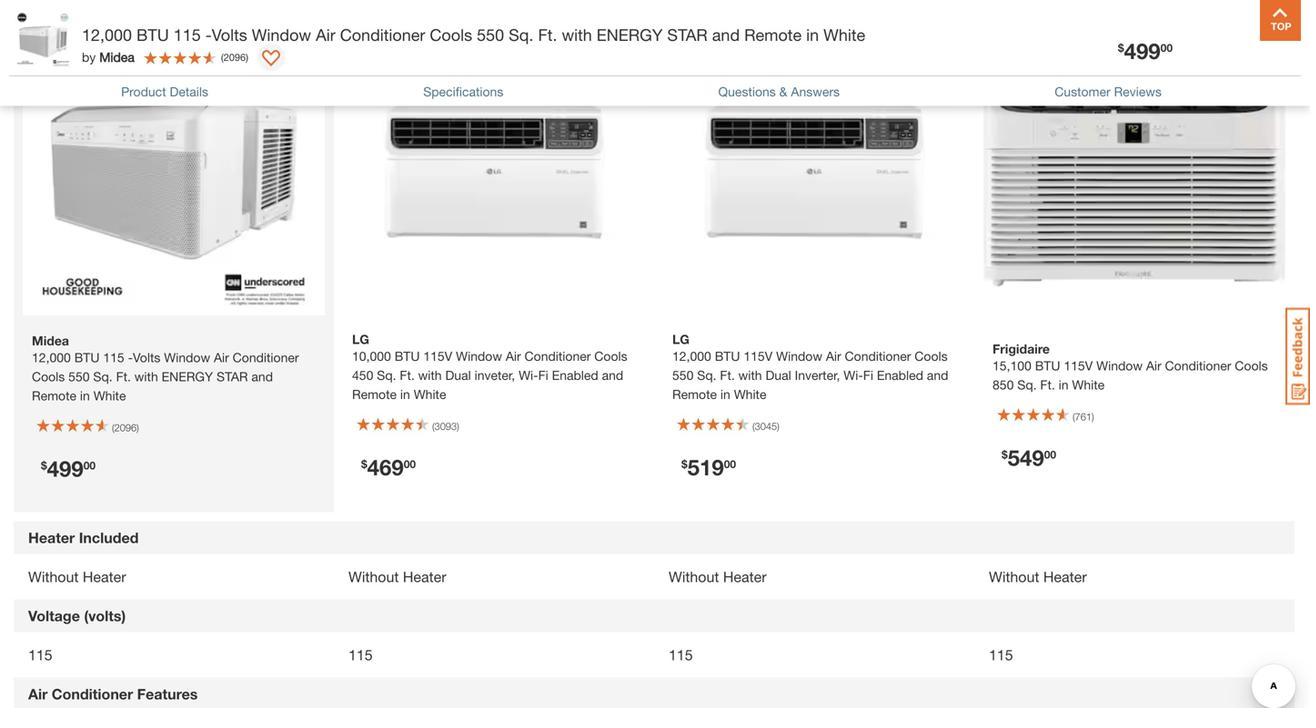 Task type: describe. For each thing, give the bounding box(es) containing it.
12,000 inside lg 12,000 btu 115v window air conditioner cools 550 sq. ft. with dual inverter, wi-fi enabled and remote in white
[[672, 349, 711, 364]]

$ for lg 12,000 btu 115v window air conditioner cools 550 sq. ft. with dual inverter, wi-fi enabled and remote in white
[[681, 458, 687, 471]]

1 vertical spatial $ 499 00
[[41, 456, 96, 482]]

0 horizontal spatial 12,000
[[82, 25, 132, 45]]

10,000 btu 115v window air conditioner cools 450 sq. ft. with dual inveter, wi-fi enabled and remote in white image
[[343, 12, 645, 314]]

(volts)
[[84, 608, 126, 625]]

469
[[367, 455, 404, 480]]

white inside lg 10,000 btu 115v window air conditioner cools 450 sq. ft. with dual inveter, wi-fi enabled and remote in white
[[414, 387, 446, 402]]

customer
[[1055, 84, 1110, 99]]

air for 469
[[506, 349, 521, 364]]

12,000 btu 115 -volts window air conditioner cools 550 sq. ft. with energy star and remote in white
[[82, 25, 865, 45]]

air for 519
[[826, 349, 841, 364]]

details
[[170, 84, 208, 99]]

conditioner for 549
[[1165, 359, 1231, 374]]

0 vertical spatial 2096
[[224, 51, 246, 63]]

1 vertical spatial ( 2096 )
[[112, 422, 139, 434]]

3045
[[755, 421, 777, 433]]

wi- for 469
[[519, 368, 538, 383]]

display image
[[262, 50, 280, 68]]

( for 499
[[112, 422, 114, 434]]

dual for 519
[[765, 368, 791, 383]]

white up answers
[[823, 25, 865, 45]]

by
[[82, 50, 96, 65]]

$ for lg 10,000 btu 115v window air conditioner cools 450 sq. ft. with dual inveter, wi-fi enabled and remote in white
[[361, 458, 367, 471]]

volts
[[212, 25, 247, 45]]

12,000 btu 115v window air conditioner cools 550 sq. ft. with dual inverter, wi-fi enabled and remote in white image
[[663, 12, 965, 314]]

00 for frigidaire 15,100 btu 115v window air conditioner cools 850 sq. ft. in white
[[1044, 449, 1056, 461]]

549
[[1008, 445, 1044, 471]]

$ 549 00
[[1002, 445, 1056, 471]]

customer reviews
[[1055, 84, 1162, 99]]

115v for 469
[[423, 349, 452, 364]]

in inside lg 10,000 btu 115v window air conditioner cools 450 sq. ft. with dual inveter, wi-fi enabled and remote in white
[[400, 387, 410, 402]]

3 without from the left
[[669, 569, 719, 586]]

0 vertical spatial ( 2096 )
[[221, 51, 248, 63]]

cools for 549
[[1235, 359, 1268, 374]]

1 horizontal spatial and
[[712, 25, 740, 45]]

included
[[79, 530, 139, 547]]

remote for 519
[[672, 387, 717, 402]]

btu for 519
[[715, 349, 740, 364]]

product
[[121, 84, 166, 99]]

) for 469
[[457, 421, 459, 433]]

voltage
[[28, 608, 80, 625]]

cools for 519
[[915, 349, 948, 364]]

ft. for 549
[[1040, 378, 1055, 393]]

by midea
[[82, 50, 134, 65]]

( 761 )
[[1073, 411, 1094, 423]]

white inside frigidaire 15,100 btu 115v window air conditioner cools 850 sq. ft. in white
[[1072, 378, 1105, 393]]

questions
[[718, 84, 776, 99]]

$ 469 00
[[361, 455, 416, 480]]

window for 519
[[776, 349, 822, 364]]

star
[[667, 25, 708, 45]]

1 without from the left
[[28, 569, 79, 586]]

sq. for 549
[[1017, 378, 1037, 393]]

conditioner for 469
[[525, 349, 591, 364]]

wi- for 519
[[844, 368, 863, 383]]

) for 549
[[1092, 411, 1094, 423]]

761
[[1075, 411, 1092, 423]]

115v for 549
[[1064, 359, 1093, 374]]

850
[[993, 378, 1014, 393]]

product image image
[[14, 9, 73, 68]]

-
[[205, 25, 212, 45]]

voltage (volts)
[[28, 608, 126, 625]]

enabled for 469
[[552, 368, 598, 383]]



Task type: vqa. For each thing, say whether or not it's contained in the screenshot.
'Wi-' to the right
yes



Task type: locate. For each thing, give the bounding box(es) containing it.
air
[[316, 25, 335, 45], [506, 349, 521, 364], [826, 349, 841, 364], [1146, 359, 1161, 374], [28, 686, 48, 703]]

$ 499 00
[[1118, 38, 1173, 64], [41, 456, 96, 482]]

0 horizontal spatial 115v
[[423, 349, 452, 364]]

1 horizontal spatial fi
[[863, 368, 873, 383]]

1 horizontal spatial with
[[562, 25, 592, 45]]

15,100 btu 115v window air conditioner cools 850 sq. ft. in white image
[[983, 22, 1285, 324]]

1 vertical spatial 550
[[672, 368, 694, 383]]

2096
[[224, 51, 246, 63], [114, 422, 137, 434]]

0 horizontal spatial and
[[602, 368, 623, 383]]

window inside frigidaire 15,100 btu 115v window air conditioner cools 850 sq. ft. in white
[[1096, 359, 1143, 374]]

btu inside lg 10,000 btu 115v window air conditioner cools 450 sq. ft. with dual inveter, wi-fi enabled and remote in white
[[395, 349, 420, 364]]

0 horizontal spatial dual
[[445, 368, 471, 383]]

1 vertical spatial 499
[[47, 456, 83, 482]]

( for 519
[[752, 421, 755, 433]]

cools inside lg 10,000 btu 115v window air conditioner cools 450 sq. ft. with dual inveter, wi-fi enabled and remote in white
[[594, 349, 627, 364]]

00 inside $ 469 00
[[404, 458, 416, 471]]

with left 'energy'
[[562, 25, 592, 45]]

midea
[[99, 50, 134, 65]]

450
[[352, 368, 373, 383]]

( for 469
[[432, 421, 435, 433]]

115v right 10,000
[[423, 349, 452, 364]]

ft. left inverter,
[[720, 368, 735, 383]]

in up answers
[[806, 25, 819, 45]]

115v inside frigidaire 15,100 btu 115v window air conditioner cools 850 sq. ft. in white
[[1064, 359, 1093, 374]]

2 dual from the left
[[765, 368, 791, 383]]

cools inside frigidaire 15,100 btu 115v window air conditioner cools 850 sq. ft. in white
[[1235, 359, 1268, 374]]

115v inside lg 10,000 btu 115v window air conditioner cools 450 sq. ft. with dual inveter, wi-fi enabled and remote in white
[[423, 349, 452, 364]]

sq. inside lg 12,000 btu 115v window air conditioner cools 550 sq. ft. with dual inverter, wi-fi enabled and remote in white
[[697, 368, 716, 383]]

1 horizontal spatial 2096
[[224, 51, 246, 63]]

1 vertical spatial 12,000
[[672, 349, 711, 364]]

sq.
[[509, 25, 534, 45], [377, 368, 396, 383], [697, 368, 716, 383], [1017, 378, 1037, 393]]

$ for frigidaire 15,100 btu 115v window air conditioner cools 850 sq. ft. in white
[[1002, 449, 1008, 461]]

1 horizontal spatial wi-
[[844, 368, 863, 383]]

conditioner inside lg 10,000 btu 115v window air conditioner cools 450 sq. ft. with dual inveter, wi-fi enabled and remote in white
[[525, 349, 591, 364]]

$ 499 00 up reviews
[[1118, 38, 1173, 64]]

1 horizontal spatial 115v
[[744, 349, 773, 364]]

sq. inside frigidaire 15,100 btu 115v window air conditioner cools 850 sq. ft. in white
[[1017, 378, 1037, 393]]

1 horizontal spatial lg
[[672, 332, 690, 347]]

2 horizontal spatial 115v
[[1064, 359, 1093, 374]]

0 horizontal spatial 550
[[477, 25, 504, 45]]

115v up 761
[[1064, 359, 1093, 374]]

0 horizontal spatial ( 2096 )
[[112, 422, 139, 434]]

cools inside lg 12,000 btu 115v window air conditioner cools 550 sq. ft. with dual inverter, wi-fi enabled and remote in white
[[915, 349, 948, 364]]

2 fi from the left
[[863, 368, 873, 383]]

wi-
[[519, 368, 538, 383], [844, 368, 863, 383]]

without
[[28, 569, 79, 586], [348, 569, 399, 586], [669, 569, 719, 586], [989, 569, 1039, 586]]

&
[[779, 84, 787, 99]]

$ inside the $ 549 00
[[1002, 449, 1008, 461]]

dual inside lg 12,000 btu 115v window air conditioner cools 550 sq. ft. with dual inverter, wi-fi enabled and remote in white
[[765, 368, 791, 383]]

115v
[[423, 349, 452, 364], [744, 349, 773, 364], [1064, 359, 1093, 374]]

ft. right '450'
[[400, 368, 415, 383]]

)
[[246, 51, 248, 63], [1092, 411, 1094, 423], [457, 421, 459, 433], [777, 421, 779, 433], [137, 422, 139, 434]]

remote inside lg 10,000 btu 115v window air conditioner cools 450 sq. ft. with dual inveter, wi-fi enabled and remote in white
[[352, 387, 397, 402]]

and inside lg 12,000 btu 115v window air conditioner cools 550 sq. ft. with dual inverter, wi-fi enabled and remote in white
[[927, 368, 948, 383]]

1 lg from the left
[[352, 332, 369, 347]]

window
[[252, 25, 311, 45], [456, 349, 502, 364], [776, 349, 822, 364], [1096, 359, 1143, 374]]

fi right inverter,
[[863, 368, 873, 383]]

0 vertical spatial $ 499 00
[[1118, 38, 1173, 64]]

1 horizontal spatial enabled
[[877, 368, 923, 383]]

lg for 519
[[672, 332, 690, 347]]

2 without heater from the left
[[348, 569, 446, 586]]

1 wi- from the left
[[519, 368, 538, 383]]

and inside lg 10,000 btu 115v window air conditioner cools 450 sq. ft. with dual inveter, wi-fi enabled and remote in white
[[602, 368, 623, 383]]

enabled for 519
[[877, 368, 923, 383]]

and for 519
[[927, 368, 948, 383]]

115v up 3045
[[744, 349, 773, 364]]

white up 761
[[1072, 378, 1105, 393]]

sq. inside lg 10,000 btu 115v window air conditioner cools 450 sq. ft. with dual inveter, wi-fi enabled and remote in white
[[377, 368, 396, 383]]

wi- inside lg 12,000 btu 115v window air conditioner cools 550 sq. ft. with dual inverter, wi-fi enabled and remote in white
[[844, 368, 863, 383]]

enabled right inveter,
[[552, 368, 598, 383]]

air conditioner features
[[28, 686, 198, 703]]

white inside lg 12,000 btu 115v window air conditioner cools 550 sq. ft. with dual inverter, wi-fi enabled and remote in white
[[734, 387, 766, 402]]

feedback link image
[[1285, 307, 1310, 406]]

dual
[[445, 368, 471, 383], [765, 368, 791, 383]]

0 horizontal spatial fi
[[538, 368, 548, 383]]

0 horizontal spatial $ 499 00
[[41, 456, 96, 482]]

air inside frigidaire 15,100 btu 115v window air conditioner cools 850 sq. ft. in white
[[1146, 359, 1161, 374]]

frigidaire 15,100 btu 115v window air conditioner cools 850 sq. ft. in white
[[993, 342, 1268, 393]]

enabled
[[552, 368, 598, 383], [877, 368, 923, 383]]

cools for 469
[[594, 349, 627, 364]]

with
[[562, 25, 592, 45], [418, 368, 442, 383], [738, 368, 762, 383]]

customer reviews button
[[1055, 82, 1162, 101], [1055, 82, 1162, 101]]

( 3045 )
[[752, 421, 779, 433]]

00 for lg 10,000 btu 115v window air conditioner cools 450 sq. ft. with dual inveter, wi-fi enabled and remote in white
[[404, 458, 416, 471]]

without heater
[[28, 569, 126, 586], [348, 569, 446, 586], [669, 569, 767, 586], [989, 569, 1087, 586]]

12,000
[[82, 25, 132, 45], [672, 349, 711, 364]]

remote down '450'
[[352, 387, 397, 402]]

2 horizontal spatial remote
[[744, 25, 802, 45]]

with up 3093
[[418, 368, 442, 383]]

btu for 469
[[395, 349, 420, 364]]

dual left inverter,
[[765, 368, 791, 383]]

ft. left 'energy'
[[538, 25, 557, 45]]

0 horizontal spatial 2096
[[114, 422, 137, 434]]

115
[[173, 25, 201, 45], [28, 647, 52, 664], [348, 647, 373, 664], [669, 647, 693, 664], [989, 647, 1013, 664]]

$ 519 00
[[681, 455, 736, 480]]

white up 3093
[[414, 387, 446, 402]]

0 horizontal spatial with
[[418, 368, 442, 383]]

1 dual from the left
[[445, 368, 471, 383]]

remote inside lg 12,000 btu 115v window air conditioner cools 550 sq. ft. with dual inverter, wi-fi enabled and remote in white
[[672, 387, 717, 402]]

white up 3045
[[734, 387, 766, 402]]

0 horizontal spatial 499
[[47, 456, 83, 482]]

enabled right inverter,
[[877, 368, 923, 383]]

air inside lg 12,000 btu 115v window air conditioner cools 550 sq. ft. with dual inverter, wi-fi enabled and remote in white
[[826, 349, 841, 364]]

0 vertical spatial 12,000
[[82, 25, 132, 45]]

btu
[[137, 25, 169, 45], [395, 349, 420, 364], [715, 349, 740, 364], [1035, 359, 1060, 374]]

air inside lg 10,000 btu 115v window air conditioner cools 450 sq. ft. with dual inveter, wi-fi enabled and remote in white
[[506, 349, 521, 364]]

$ 499 00 up heater included
[[41, 456, 96, 482]]

0 horizontal spatial remote
[[352, 387, 397, 402]]

$
[[1118, 41, 1124, 54], [1002, 449, 1008, 461], [361, 458, 367, 471], [681, 458, 687, 471], [41, 460, 47, 472]]

2 without from the left
[[348, 569, 399, 586]]

00
[[1161, 41, 1173, 54], [1044, 449, 1056, 461], [404, 458, 416, 471], [724, 458, 736, 471], [83, 460, 96, 472]]

with inside lg 12,000 btu 115v window air conditioner cools 550 sq. ft. with dual inverter, wi-fi enabled and remote in white
[[738, 368, 762, 383]]

btu for 549
[[1035, 359, 1060, 374]]

enabled inside lg 12,000 btu 115v window air conditioner cools 550 sq. ft. with dual inverter, wi-fi enabled and remote in white
[[877, 368, 923, 383]]

4 without heater from the left
[[989, 569, 1087, 586]]

0 horizontal spatial enabled
[[552, 368, 598, 383]]

fi inside lg 12,000 btu 115v window air conditioner cools 550 sq. ft. with dual inverter, wi-fi enabled and remote in white
[[863, 368, 873, 383]]

ft. right 850
[[1040, 378, 1055, 393]]

lg inside lg 10,000 btu 115v window air conditioner cools 450 sq. ft. with dual inveter, wi-fi enabled and remote in white
[[352, 332, 369, 347]]

inveter,
[[475, 368, 515, 383]]

window for 549
[[1096, 359, 1143, 374]]

top button
[[1260, 0, 1301, 41]]

1 horizontal spatial 550
[[672, 368, 694, 383]]

1 horizontal spatial 499
[[1124, 38, 1161, 64]]

btu inside frigidaire 15,100 btu 115v window air conditioner cools 850 sq. ft. in white
[[1035, 359, 1060, 374]]

in up $ 519 00
[[720, 387, 730, 402]]

ft.
[[538, 25, 557, 45], [400, 368, 415, 383], [720, 368, 735, 383], [1040, 378, 1055, 393]]

questions & answers
[[718, 84, 840, 99]]

1 fi from the left
[[538, 368, 548, 383]]

lg inside lg 12,000 btu 115v window air conditioner cools 550 sq. ft. with dual inverter, wi-fi enabled and remote in white
[[672, 332, 690, 347]]

2 enabled from the left
[[877, 368, 923, 383]]

499 up reviews
[[1124, 38, 1161, 64]]

115v for 519
[[744, 349, 773, 364]]

00 for lg 12,000 btu 115v window air conditioner cools 550 sq. ft. with dual inverter, wi-fi enabled and remote in white
[[724, 458, 736, 471]]

00 inside $ 519 00
[[724, 458, 736, 471]]

550 inside lg 12,000 btu 115v window air conditioner cools 550 sq. ft. with dual inverter, wi-fi enabled and remote in white
[[672, 368, 694, 383]]

fi inside lg 10,000 btu 115v window air conditioner cools 450 sq. ft. with dual inveter, wi-fi enabled and remote in white
[[538, 368, 548, 383]]

in inside lg 12,000 btu 115v window air conditioner cools 550 sq. ft. with dual inverter, wi-fi enabled and remote in white
[[720, 387, 730, 402]]

0 vertical spatial 499
[[1124, 38, 1161, 64]]

dual inside lg 10,000 btu 115v window air conditioner cools 450 sq. ft. with dual inveter, wi-fi enabled and remote in white
[[445, 368, 471, 383]]

remote up questions & answers
[[744, 25, 802, 45]]

1 without heater from the left
[[28, 569, 126, 586]]

wi- inside lg 10,000 btu 115v window air conditioner cools 450 sq. ft. with dual inveter, wi-fi enabled and remote in white
[[519, 368, 538, 383]]

fi for 519
[[863, 368, 873, 383]]

cools
[[430, 25, 472, 45], [594, 349, 627, 364], [915, 349, 948, 364], [1235, 359, 1268, 374]]

window for 469
[[456, 349, 502, 364]]

window inside lg 12,000 btu 115v window air conditioner cools 550 sq. ft. with dual inverter, wi-fi enabled and remote in white
[[776, 349, 822, 364]]

frigidaire
[[993, 342, 1050, 357]]

with for 519
[[738, 368, 762, 383]]

$ inside $ 469 00
[[361, 458, 367, 471]]

sq. for 469
[[377, 368, 396, 383]]

15,100
[[993, 359, 1031, 374]]

499
[[1124, 38, 1161, 64], [47, 456, 83, 482]]

conditioner inside frigidaire 15,100 btu 115v window air conditioner cools 850 sq. ft. in white
[[1165, 359, 1231, 374]]

with up ( 3045 )
[[738, 368, 762, 383]]

1 horizontal spatial remote
[[672, 387, 717, 402]]

ft. inside lg 12,000 btu 115v window air conditioner cools 550 sq. ft. with dual inverter, wi-fi enabled and remote in white
[[720, 368, 735, 383]]

features
[[137, 686, 198, 703]]

btu inside lg 12,000 btu 115v window air conditioner cools 550 sq. ft. with dual inverter, wi-fi enabled and remote in white
[[715, 349, 740, 364]]

( for 549
[[1073, 411, 1075, 423]]

with for 469
[[418, 368, 442, 383]]

lg
[[352, 332, 369, 347], [672, 332, 690, 347]]

$ inside $ 519 00
[[681, 458, 687, 471]]

conditioner inside lg 12,000 btu 115v window air conditioner cools 550 sq. ft. with dual inverter, wi-fi enabled and remote in white
[[845, 349, 911, 364]]

0 horizontal spatial wi-
[[519, 368, 538, 383]]

heater included
[[28, 530, 139, 547]]

) for 519
[[777, 421, 779, 433]]

ft. inside lg 10,000 btu 115v window air conditioner cools 450 sq. ft. with dual inveter, wi-fi enabled and remote in white
[[400, 368, 415, 383]]

window inside lg 10,000 btu 115v window air conditioner cools 450 sq. ft. with dual inveter, wi-fi enabled and remote in white
[[456, 349, 502, 364]]

0 horizontal spatial lg
[[352, 332, 369, 347]]

( 3093 )
[[432, 421, 459, 433]]

energy
[[597, 25, 663, 45]]

4 without from the left
[[989, 569, 1039, 586]]

product details button
[[121, 82, 208, 101], [121, 82, 208, 101]]

and for 469
[[602, 368, 623, 383]]

enabled inside lg 10,000 btu 115v window air conditioner cools 450 sq. ft. with dual inveter, wi-fi enabled and remote in white
[[552, 368, 598, 383]]

conditioner
[[340, 25, 425, 45], [525, 349, 591, 364], [845, 349, 911, 364], [1165, 359, 1231, 374], [52, 686, 133, 703]]

dual left inveter,
[[445, 368, 471, 383]]

( 2096 )
[[221, 51, 248, 63], [112, 422, 139, 434]]

10,000
[[352, 349, 391, 364]]

answers
[[791, 84, 840, 99]]

air for 549
[[1146, 359, 1161, 374]]

3093
[[435, 421, 457, 433]]

499 up heater included
[[47, 456, 83, 482]]

) for 499
[[137, 422, 139, 434]]

1 vertical spatial 2096
[[114, 422, 137, 434]]

ft. for 469
[[400, 368, 415, 383]]

519
[[687, 455, 724, 480]]

dual for 469
[[445, 368, 471, 383]]

2 horizontal spatial with
[[738, 368, 762, 383]]

and
[[712, 25, 740, 45], [602, 368, 623, 383], [927, 368, 948, 383]]

2 wi- from the left
[[844, 368, 863, 383]]

conditioner for 519
[[845, 349, 911, 364]]

1 horizontal spatial dual
[[765, 368, 791, 383]]

specifications
[[423, 84, 503, 99]]

1 horizontal spatial ( 2096 )
[[221, 51, 248, 63]]

reviews
[[1114, 84, 1162, 99]]

in up $ 469 00
[[400, 387, 410, 402]]

0 vertical spatial 550
[[477, 25, 504, 45]]

remote up 519
[[672, 387, 717, 402]]

550
[[477, 25, 504, 45], [672, 368, 694, 383]]

fi
[[538, 368, 548, 383], [863, 368, 873, 383]]

3 without heater from the left
[[669, 569, 767, 586]]

lg 10,000 btu 115v window air conditioner cools 450 sq. ft. with dual inveter, wi-fi enabled and remote in white
[[352, 332, 627, 402]]

2 lg from the left
[[672, 332, 690, 347]]

specifications button
[[423, 82, 503, 101], [423, 82, 503, 101]]

1 horizontal spatial $ 499 00
[[1118, 38, 1173, 64]]

ft. inside frigidaire 15,100 btu 115v window air conditioner cools 850 sq. ft. in white
[[1040, 378, 1055, 393]]

sq. for 519
[[697, 368, 716, 383]]

1 horizontal spatial 12,000
[[672, 349, 711, 364]]

(
[[221, 51, 224, 63], [1073, 411, 1075, 423], [432, 421, 435, 433], [752, 421, 755, 433], [112, 422, 114, 434]]

inverter,
[[795, 368, 840, 383]]

heater
[[28, 530, 75, 547], [83, 569, 126, 586], [403, 569, 446, 586], [723, 569, 767, 586], [1043, 569, 1087, 586]]

with inside lg 10,000 btu 115v window air conditioner cools 450 sq. ft. with dual inveter, wi-fi enabled and remote in white
[[418, 368, 442, 383]]

fi for 469
[[538, 368, 548, 383]]

ft. for 519
[[720, 368, 735, 383]]

115v inside lg 12,000 btu 115v window air conditioner cools 550 sq. ft. with dual inverter, wi-fi enabled and remote in white
[[744, 349, 773, 364]]

fi right inveter,
[[538, 368, 548, 383]]

remote for 469
[[352, 387, 397, 402]]

in right 850
[[1059, 378, 1069, 393]]

wi- right inverter,
[[844, 368, 863, 383]]

lg for 469
[[352, 332, 369, 347]]

white
[[823, 25, 865, 45], [1072, 378, 1105, 393], [414, 387, 446, 402], [734, 387, 766, 402]]

wi- right inveter,
[[519, 368, 538, 383]]

in inside frigidaire 15,100 btu 115v window air conditioner cools 850 sq. ft. in white
[[1059, 378, 1069, 393]]

1 enabled from the left
[[552, 368, 598, 383]]

product details
[[121, 84, 208, 99]]

2 horizontal spatial and
[[927, 368, 948, 383]]

lg 12,000 btu 115v window air conditioner cools 550 sq. ft. with dual inverter, wi-fi enabled and remote in white
[[672, 332, 948, 402]]

in
[[806, 25, 819, 45], [1059, 378, 1069, 393], [400, 387, 410, 402], [720, 387, 730, 402]]

questions & answers button
[[718, 82, 840, 101], [718, 82, 840, 101]]

remote
[[744, 25, 802, 45], [352, 387, 397, 402], [672, 387, 717, 402]]

00 inside the $ 549 00
[[1044, 449, 1056, 461]]



